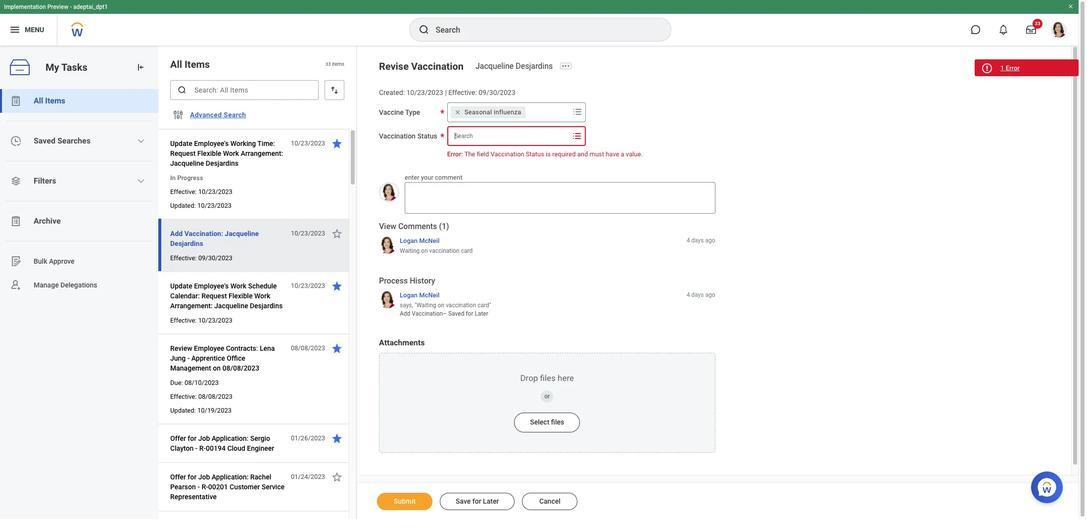 Task type: vqa. For each thing, say whether or not it's contained in the screenshot.
'Saved Searches'
yes



Task type: locate. For each thing, give the bounding box(es) containing it.
type
[[405, 108, 420, 116]]

0 vertical spatial days
[[692, 237, 704, 244]]

updated: 10/23/2023
[[170, 202, 232, 209]]

flexible inside update employee's work schedule calendar: request flexible work arrangement: jacqueline desjardins
[[229, 292, 253, 300]]

desjardins down schedule
[[250, 302, 283, 310]]

add left vaccination:
[[170, 230, 183, 238]]

vaccination left card
[[429, 248, 460, 255]]

- right 'preview'
[[70, 3, 72, 10]]

0 vertical spatial 4
[[687, 237, 690, 244]]

for right the –
[[466, 310, 473, 317]]

offer for offer for job application: sergio clayton ‎- r-00194 cloud engineer
[[170, 435, 186, 443]]

updated: down "effective: 08/08/2023"
[[170, 407, 196, 414]]

0 vertical spatial flexible
[[197, 149, 221, 157]]

2 days from the top
[[692, 292, 704, 298]]

0 horizontal spatial 09/30/2023
[[198, 254, 233, 262]]

1 logan mcneil from the top
[[400, 237, 440, 245]]

time:
[[258, 140, 275, 148]]

on up the –
[[438, 302, 445, 309]]

all inside button
[[34, 96, 43, 105]]

1 horizontal spatial saved
[[448, 310, 465, 317]]

vaccination down "waiting
[[412, 310, 443, 317]]

vaccination:
[[184, 230, 223, 238]]

09/30/2023 up seasonal influenza
[[479, 89, 516, 97]]

items
[[185, 58, 210, 70], [45, 96, 65, 105]]

add
[[170, 230, 183, 238], [400, 310, 411, 317]]

inbox large image
[[1027, 25, 1037, 35]]

r- for 00194
[[199, 445, 206, 452]]

-
[[70, 3, 72, 10], [187, 354, 190, 362]]

1 error
[[1001, 64, 1020, 72]]

0 vertical spatial effective: 10/23/2023
[[170, 188, 233, 196]]

desjardins down working
[[206, 159, 239, 167]]

logan for history
[[400, 292, 418, 299]]

0 horizontal spatial items
[[45, 96, 65, 105]]

all items inside button
[[34, 96, 65, 105]]

all
[[170, 58, 182, 70], [34, 96, 43, 105]]

offer inside offer for job application: rachel pearson ‎- r-00201 customer service representative
[[170, 473, 186, 481]]

items inside button
[[45, 96, 65, 105]]

1 offer from the top
[[170, 435, 186, 443]]

1 vertical spatial effective: 10/23/2023
[[170, 317, 233, 324]]

says,
[[400, 302, 413, 309]]

1 star image from the top
[[331, 138, 343, 149]]

on right waiting
[[421, 248, 428, 255]]

job
[[198, 435, 210, 443], [198, 473, 210, 481]]

ago
[[706, 237, 716, 244], [706, 292, 716, 298]]

2 logan mcneil from the top
[[400, 292, 440, 299]]

service
[[262, 483, 285, 491]]

engineer
[[247, 445, 274, 452]]

0 horizontal spatial -
[[70, 3, 72, 10]]

ago inside the process history region
[[706, 292, 716, 298]]

later down 'card"'
[[475, 310, 488, 317]]

0 horizontal spatial request
[[170, 149, 196, 157]]

0 vertical spatial update
[[170, 140, 192, 148]]

employee's for request
[[194, 282, 229, 290]]

effective: 10/23/2023 up employee
[[170, 317, 233, 324]]

1 job from the top
[[198, 435, 210, 443]]

application: up cloud
[[212, 435, 249, 443]]

1 vertical spatial work
[[231, 282, 247, 290]]

33 left the profile logan mcneil icon
[[1035, 21, 1041, 26]]

1 4 days ago from the top
[[687, 237, 716, 244]]

logan inside the process history region
[[400, 292, 418, 299]]

1 error button
[[975, 59, 1079, 76]]

0 vertical spatial 09/30/2023
[[479, 89, 516, 97]]

save for later
[[456, 497, 499, 505]]

desjardins down vaccination:
[[170, 240, 203, 248]]

0 horizontal spatial status
[[417, 132, 437, 140]]

0 vertical spatial logan
[[400, 237, 418, 245]]

1 vertical spatial search image
[[177, 85, 187, 95]]

1 employee's from the top
[[194, 140, 229, 148]]

effective: 10/23/2023 up updated: 10/23/2023
[[170, 188, 233, 196]]

1 horizontal spatial 33
[[1035, 21, 1041, 26]]

1 vertical spatial all
[[34, 96, 43, 105]]

desjardins inside add vaccination: jacqueline desjardins
[[170, 240, 203, 248]]

4 days ago inside the process history region
[[687, 292, 716, 298]]

2 4 from the top
[[687, 292, 690, 298]]

logan mcneil button up waiting
[[400, 237, 440, 245]]

1 vertical spatial job
[[198, 473, 210, 481]]

offer inside offer for job application: sergio clayton ‎- r-00194 cloud engineer
[[170, 435, 186, 443]]

days inside the process history region
[[692, 292, 704, 298]]

all inside item list element
[[170, 58, 182, 70]]

3 star image from the top
[[331, 343, 343, 354]]

saved inside "dropdown button"
[[34, 136, 55, 146]]

0 vertical spatial 33
[[1035, 21, 1041, 26]]

work left schedule
[[231, 282, 247, 290]]

08/08/2023 up '10/19/2023'
[[198, 393, 233, 400]]

1 vertical spatial -
[[187, 354, 190, 362]]

saved inside says, "waiting on vaccination card" add vaccination – saved for later
[[448, 310, 465, 317]]

for right save
[[473, 497, 481, 505]]

job for 00194
[[198, 435, 210, 443]]

0 vertical spatial all items
[[170, 58, 210, 70]]

update for update employee's work schedule calendar: request flexible work arrangement: jacqueline desjardins
[[170, 282, 192, 290]]

33 inside button
[[1035, 21, 1041, 26]]

action bar region
[[357, 483, 1079, 519]]

updated: 10/19/2023
[[170, 407, 232, 414]]

0 vertical spatial saved
[[34, 136, 55, 146]]

calendar:
[[170, 292, 200, 300]]

2 4 days ago from the top
[[687, 292, 716, 298]]

mcneil for comments
[[419, 237, 440, 245]]

1 logan from the top
[[400, 237, 418, 245]]

2 star image from the top
[[331, 228, 343, 240]]

all right clipboard image
[[34, 96, 43, 105]]

0 vertical spatial offer
[[170, 435, 186, 443]]

request
[[170, 149, 196, 157], [202, 292, 227, 300]]

search image up revise vaccination
[[418, 24, 430, 36]]

saved
[[34, 136, 55, 146], [448, 310, 465, 317]]

effective: down due:
[[170, 393, 197, 400]]

request inside update employee's work schedule calendar: request flexible work arrangement: jacqueline desjardins
[[202, 292, 227, 300]]

application: inside offer for job application: sergio clayton ‎- r-00194 cloud engineer
[[212, 435, 249, 443]]

1 vertical spatial offer
[[170, 473, 186, 481]]

0 vertical spatial -
[[70, 3, 72, 10]]

updated: for update employee's working time: request flexible work arrangement: jacqueline desjardins
[[170, 202, 196, 209]]

seasonal influenza, press delete to clear value. option
[[451, 106, 526, 118]]

1 vertical spatial add
[[400, 310, 411, 317]]

later
[[475, 310, 488, 317], [483, 497, 499, 505]]

jacqueline right vaccination:
[[225, 230, 259, 238]]

saved right the –
[[448, 310, 465, 317]]

vaccination
[[429, 248, 460, 255], [446, 302, 476, 309]]

preview
[[47, 3, 68, 10]]

for for offer for job application: sergio clayton ‎- r-00194 cloud engineer
[[188, 435, 197, 443]]

star image for update employee's working time: request flexible work arrangement: jacqueline desjardins
[[331, 138, 343, 149]]

search image inside item list element
[[177, 85, 187, 95]]

days
[[692, 237, 704, 244], [692, 292, 704, 298]]

logan mcneil inside the process history region
[[400, 292, 440, 299]]

star image for effective: 10/23/2023
[[331, 280, 343, 292]]

desjardins inside update employee's work schedule calendar: request flexible work arrangement: jacqueline desjardins
[[250, 302, 283, 310]]

r- inside offer for job application: rachel pearson ‎- r-00201 customer service representative
[[202, 483, 208, 491]]

fullscreen image
[[1036, 62, 1048, 74]]

Search: All Items text field
[[170, 80, 319, 100]]

update down configure "icon"
[[170, 140, 192, 148]]

chevron down image
[[137, 137, 145, 145]]

1 vertical spatial flexible
[[229, 292, 253, 300]]

r- inside offer for job application: sergio clayton ‎- r-00194 cloud engineer
[[199, 445, 206, 452]]

star image
[[331, 138, 343, 149], [331, 228, 343, 240], [331, 343, 343, 354], [331, 471, 343, 483]]

saved searches
[[34, 136, 91, 146]]

comment
[[435, 174, 463, 181]]

0 vertical spatial vaccination
[[429, 248, 460, 255]]

customer
[[230, 483, 260, 491]]

jacqueline up in progress
[[170, 159, 204, 167]]

1 vertical spatial request
[[202, 292, 227, 300]]

0 vertical spatial ago
[[706, 237, 716, 244]]

2 vertical spatial 08/08/2023
[[198, 393, 233, 400]]

(1)
[[439, 222, 449, 231]]

item list element
[[158, 46, 357, 519]]

0 vertical spatial ‎-
[[195, 445, 198, 452]]

08/08/2023 down office
[[223, 364, 260, 372]]

1 vertical spatial update
[[170, 282, 192, 290]]

0 horizontal spatial add
[[170, 230, 183, 238]]

effective: down the calendar:
[[170, 317, 197, 324]]

2 horizontal spatial on
[[438, 302, 445, 309]]

0 vertical spatial all
[[170, 58, 182, 70]]

0 horizontal spatial all
[[34, 96, 43, 105]]

vaccination inside says, "waiting on vaccination card" add vaccination – saved for later
[[412, 310, 443, 317]]

0 vertical spatial status
[[417, 132, 437, 140]]

employee's up the calendar:
[[194, 282, 229, 290]]

‎- up representative
[[198, 483, 200, 491]]

update employee's work schedule calendar: request flexible work arrangement: jacqueline desjardins button
[[170, 280, 286, 312]]

33 items
[[325, 62, 345, 67]]

1 horizontal spatial all
[[170, 58, 182, 70]]

2 logan mcneil button from the top
[[400, 291, 440, 300]]

vaccination up the –
[[446, 302, 476, 309]]

1 horizontal spatial flexible
[[229, 292, 253, 300]]

logan mcneil button inside the process history region
[[400, 291, 440, 300]]

0 horizontal spatial flexible
[[197, 149, 221, 157]]

list
[[0, 89, 158, 297]]

1 update from the top
[[170, 140, 192, 148]]

1 vertical spatial 33
[[325, 62, 331, 67]]

manage delegations
[[34, 281, 97, 289]]

add vaccination: jacqueline desjardins
[[170, 230, 259, 248]]

logan up says,
[[400, 292, 418, 299]]

1 vertical spatial 08/08/2023
[[223, 364, 260, 372]]

arrangement: inside update employee's working time: request flexible work arrangement: jacqueline desjardins
[[241, 149, 283, 157]]

manage
[[34, 281, 59, 289]]

0 vertical spatial request
[[170, 149, 196, 157]]

r- up representative
[[202, 483, 208, 491]]

work inside update employee's working time: request flexible work arrangement: jacqueline desjardins
[[223, 149, 239, 157]]

arrangement: down the calendar:
[[170, 302, 213, 310]]

1 vertical spatial logan
[[400, 292, 418, 299]]

search
[[224, 111, 246, 119]]

2 application: from the top
[[212, 473, 249, 481]]

1 vertical spatial days
[[692, 292, 704, 298]]

1 horizontal spatial all items
[[170, 58, 210, 70]]

1 horizontal spatial search image
[[418, 24, 430, 36]]

1
[[1001, 64, 1005, 72]]

mcneil up "waiting
[[419, 292, 440, 299]]

mcneil up waiting on vaccination card
[[419, 237, 440, 245]]

days for process history
[[692, 292, 704, 298]]

2 employee's from the top
[[194, 282, 229, 290]]

on
[[421, 248, 428, 255], [438, 302, 445, 309], [213, 364, 221, 372]]

star image for review employee contracts: lena jung - apprentice office management on 08/08/2023
[[331, 343, 343, 354]]

1 horizontal spatial add
[[400, 310, 411, 317]]

request right the calendar:
[[202, 292, 227, 300]]

1 vertical spatial r-
[[202, 483, 208, 491]]

for inside "action bar" "region"
[[473, 497, 481, 505]]

1 application: from the top
[[212, 435, 249, 443]]

desjardins down search workday search field
[[516, 61, 553, 71]]

0 vertical spatial 08/08/2023
[[291, 345, 325, 352]]

- up management
[[187, 354, 190, 362]]

desjardins inside update employee's working time: request flexible work arrangement: jacqueline desjardins
[[206, 159, 239, 167]]

r- right clayton
[[199, 445, 206, 452]]

1 vertical spatial 4 days ago
[[687, 292, 716, 298]]

‎- inside offer for job application: rachel pearson ‎- r-00201 customer service representative
[[198, 483, 200, 491]]

saved right clock check image at the top of page
[[34, 136, 55, 146]]

‎- for pearson
[[198, 483, 200, 491]]

logan mcneil up "waiting
[[400, 292, 440, 299]]

jacqueline inside update employee's working time: request flexible work arrangement: jacqueline desjardins
[[170, 159, 204, 167]]

1 horizontal spatial on
[[421, 248, 428, 255]]

office
[[227, 354, 245, 362]]

0 horizontal spatial saved
[[34, 136, 55, 146]]

vaccination down vaccination status field
[[491, 150, 524, 158]]

employee's inside update employee's working time: request flexible work arrangement: jacqueline desjardins
[[194, 140, 229, 148]]

2 offer from the top
[[170, 473, 186, 481]]

arrangement:
[[241, 149, 283, 157], [170, 302, 213, 310]]

on down apprentice
[[213, 364, 221, 372]]

flexible down schedule
[[229, 292, 253, 300]]

cloud
[[227, 445, 245, 452]]

management
[[170, 364, 211, 372]]

2 vertical spatial on
[[213, 364, 221, 372]]

2 updated: from the top
[[170, 407, 196, 414]]

1 vertical spatial vaccination
[[446, 302, 476, 309]]

1 vertical spatial arrangement:
[[170, 302, 213, 310]]

later right save
[[483, 497, 499, 505]]

for for save for later
[[473, 497, 481, 505]]

1 vertical spatial star image
[[331, 280, 343, 292]]

job up the 00194
[[198, 435, 210, 443]]

1 vertical spatial on
[[438, 302, 445, 309]]

33
[[1035, 21, 1041, 26], [325, 62, 331, 67]]

application: for cloud
[[212, 435, 249, 443]]

‎- right clayton
[[195, 445, 198, 452]]

employee's
[[194, 140, 229, 148], [194, 282, 229, 290]]

update up the calendar:
[[170, 282, 192, 290]]

update inside update employee's working time: request flexible work arrangement: jacqueline desjardins
[[170, 140, 192, 148]]

0 vertical spatial employee's
[[194, 140, 229, 148]]

delegations
[[60, 281, 97, 289]]

submit button
[[377, 493, 433, 510]]

all right transformation import image
[[170, 58, 182, 70]]

apprentice
[[191, 354, 225, 362]]

comments
[[398, 222, 437, 231]]

request up in progress
[[170, 149, 196, 157]]

‎- inside offer for job application: sergio clayton ‎- r-00194 cloud engineer
[[195, 445, 198, 452]]

2 job from the top
[[198, 473, 210, 481]]

value.
[[626, 150, 643, 158]]

0 horizontal spatial search image
[[177, 85, 187, 95]]

for up pearson at bottom
[[188, 473, 197, 481]]

logan up waiting
[[400, 237, 418, 245]]

application: up 00201
[[212, 473, 249, 481]]

star image
[[983, 62, 994, 74], [331, 280, 343, 292], [331, 433, 343, 445]]

0 vertical spatial r-
[[199, 445, 206, 452]]

1 days from the top
[[692, 237, 704, 244]]

logan mcneil button up "waiting
[[400, 291, 440, 300]]

1 horizontal spatial arrangement:
[[241, 149, 283, 157]]

search image
[[418, 24, 430, 36], [177, 85, 187, 95]]

1 vertical spatial 4
[[687, 292, 690, 298]]

1 updated: from the top
[[170, 202, 196, 209]]

status down type
[[417, 132, 437, 140]]

01/26/2023
[[291, 435, 325, 442]]

vaccination
[[411, 60, 464, 72], [379, 132, 416, 140], [491, 150, 524, 158], [412, 310, 443, 317]]

0 vertical spatial 4 days ago
[[687, 237, 716, 244]]

2 logan from the top
[[400, 292, 418, 299]]

for inside offer for job application: sergio clayton ‎- r-00194 cloud engineer
[[188, 435, 197, 443]]

and
[[578, 150, 588, 158]]

or
[[545, 393, 550, 400]]

update employee's work schedule calendar: request flexible work arrangement: jacqueline desjardins
[[170, 282, 283, 310]]

on inside review employee contracts: lena jung - apprentice office management on 08/08/2023
[[213, 364, 221, 372]]

attachments region
[[379, 338, 716, 453]]

jacqueline down schedule
[[214, 302, 248, 310]]

update inside update employee's work schedule calendar: request flexible work arrangement: jacqueline desjardins
[[170, 282, 192, 290]]

card
[[461, 248, 473, 255]]

justify image
[[9, 24, 21, 36]]

1 logan mcneil button from the top
[[400, 237, 440, 245]]

2 mcneil from the top
[[419, 292, 440, 299]]

implementation
[[4, 3, 46, 10]]

0 vertical spatial arrangement:
[[241, 149, 283, 157]]

mcneil
[[419, 237, 440, 245], [419, 292, 440, 299]]

work down working
[[223, 149, 239, 157]]

effective:
[[449, 89, 477, 97], [170, 188, 197, 196], [170, 254, 197, 262], [170, 317, 197, 324], [170, 393, 197, 400]]

1 vertical spatial ‎-
[[198, 483, 200, 491]]

chevron down image
[[137, 177, 145, 185]]

1 horizontal spatial status
[[526, 150, 544, 158]]

flexible up progress at the top of the page
[[197, 149, 221, 157]]

1 vertical spatial mcneil
[[419, 292, 440, 299]]

job inside offer for job application: sergio clayton ‎- r-00194 cloud engineer
[[198, 435, 210, 443]]

1 vertical spatial updated:
[[170, 407, 196, 414]]

1 mcneil from the top
[[419, 237, 440, 245]]

sergio
[[250, 435, 270, 443]]

for inside says, "waiting on vaccination card" add vaccination – saved for later
[[466, 310, 473, 317]]

job for 00201
[[198, 473, 210, 481]]

33 inside item list element
[[325, 62, 331, 67]]

search image up configure "icon"
[[177, 85, 187, 95]]

for inside offer for job application: rachel pearson ‎- r-00201 customer service representative
[[188, 473, 197, 481]]

add down says,
[[400, 310, 411, 317]]

1 ago from the top
[[706, 237, 716, 244]]

employee's inside update employee's work schedule calendar: request flexible work arrangement: jacqueline desjardins
[[194, 282, 229, 290]]

application: for customer
[[212, 473, 249, 481]]

33 for 33 items
[[325, 62, 331, 67]]

all items inside item list element
[[170, 58, 210, 70]]

for
[[466, 310, 473, 317], [188, 435, 197, 443], [188, 473, 197, 481], [473, 497, 481, 505]]

job inside offer for job application: rachel pearson ‎- r-00201 customer service representative
[[198, 473, 210, 481]]

searches
[[57, 136, 91, 146]]

employee's down advanced
[[194, 140, 229, 148]]

09/30/2023 down add vaccination: jacqueline desjardins
[[198, 254, 233, 262]]

0 horizontal spatial all items
[[34, 96, 65, 105]]

1 vertical spatial employee's
[[194, 282, 229, 290]]

status left is
[[526, 150, 544, 158]]

rachel
[[250, 473, 271, 481]]

for for offer for job application: rachel pearson ‎- r-00201 customer service representative
[[188, 473, 197, 481]]

for up clayton
[[188, 435, 197, 443]]

offer for job application: sergio clayton ‎- r-00194 cloud engineer button
[[170, 433, 286, 454]]

0 horizontal spatial arrangement:
[[170, 302, 213, 310]]

1 vertical spatial 09/30/2023
[[198, 254, 233, 262]]

my tasks
[[46, 61, 87, 73]]

1 vertical spatial status
[[526, 150, 544, 158]]

offer for offer for job application: rachel pearson ‎- r-00201 customer service representative
[[170, 473, 186, 481]]

in progress
[[170, 174, 203, 182]]

0 vertical spatial on
[[421, 248, 428, 255]]

1 horizontal spatial -
[[187, 354, 190, 362]]

logan mcneil button for history
[[400, 291, 440, 300]]

update employee's working time: request flexible work arrangement: jacqueline desjardins
[[170, 140, 283, 167]]

1 4 from the top
[[687, 237, 690, 244]]

field
[[477, 150, 489, 158]]

add inside add vaccination: jacqueline desjardins
[[170, 230, 183, 238]]

pearson
[[170, 483, 196, 491]]

1 vertical spatial all items
[[34, 96, 65, 105]]

job up 00201
[[198, 473, 210, 481]]

0 vertical spatial logan mcneil button
[[400, 237, 440, 245]]

0 vertical spatial mcneil
[[419, 237, 440, 245]]

1 vertical spatial ago
[[706, 292, 716, 298]]

08/08/2023
[[291, 345, 325, 352], [223, 364, 260, 372], [198, 393, 233, 400]]

work down schedule
[[254, 292, 270, 300]]

0 vertical spatial star image
[[983, 62, 994, 74]]

offer up clayton
[[170, 435, 186, 443]]

enter your comment
[[405, 174, 463, 181]]

1 vertical spatial saved
[[448, 310, 465, 317]]

2 update from the top
[[170, 282, 192, 290]]

flexible inside update employee's working time: request flexible work arrangement: jacqueline desjardins
[[197, 149, 221, 157]]

1 horizontal spatial items
[[185, 58, 210, 70]]

updated: down in progress
[[170, 202, 196, 209]]

0 vertical spatial logan mcneil
[[400, 237, 440, 245]]

‎-
[[195, 445, 198, 452], [198, 483, 200, 491]]

33 left items
[[325, 62, 331, 67]]

08/08/2023 right lena
[[291, 345, 325, 352]]

prompts image
[[571, 130, 583, 142]]

implementation preview -   adeptai_dpt1
[[4, 3, 108, 10]]

1 horizontal spatial request
[[202, 292, 227, 300]]

0 vertical spatial search image
[[418, 24, 430, 36]]

00194
[[206, 445, 226, 452]]

0 horizontal spatial 33
[[325, 62, 331, 67]]

application: inside offer for job application: rachel pearson ‎- r-00201 customer service representative
[[212, 473, 249, 481]]

1 vertical spatial application:
[[212, 473, 249, 481]]

2 effective: 10/23/2023 from the top
[[170, 317, 233, 324]]

logan mcneil up waiting
[[400, 237, 440, 245]]

2 vertical spatial star image
[[331, 433, 343, 445]]

0 vertical spatial items
[[185, 58, 210, 70]]

rename image
[[10, 255, 22, 267]]

2 ago from the top
[[706, 292, 716, 298]]

0 vertical spatial job
[[198, 435, 210, 443]]

update for update employee's working time: request flexible work arrangement: jacqueline desjardins
[[170, 140, 192, 148]]

1 vertical spatial logan mcneil
[[400, 292, 440, 299]]

4 inside the process history region
[[687, 292, 690, 298]]

0 vertical spatial updated:
[[170, 202, 196, 209]]

offer up pearson at bottom
[[170, 473, 186, 481]]

0 vertical spatial work
[[223, 149, 239, 157]]

clock check image
[[10, 135, 22, 147]]

mcneil inside the process history region
[[419, 292, 440, 299]]

1 vertical spatial later
[[483, 497, 499, 505]]

2 vertical spatial work
[[254, 292, 270, 300]]

0 horizontal spatial on
[[213, 364, 221, 372]]

0 vertical spatial later
[[475, 310, 488, 317]]

history
[[410, 276, 435, 285]]

08/10/2023
[[185, 379, 219, 387]]

arrangement: down time:
[[241, 149, 283, 157]]



Task type: describe. For each thing, give the bounding box(es) containing it.
seasonal influenza
[[465, 108, 522, 116]]

r- for 00201
[[202, 483, 208, 491]]

vaccination inside says, "waiting on vaccination card" add vaccination – saved for later
[[446, 302, 476, 309]]

4 for process history
[[687, 292, 690, 298]]

logan for comments
[[400, 237, 418, 245]]

later inside says, "waiting on vaccination card" add vaccination – saved for later
[[475, 310, 488, 317]]

effective: right |
[[449, 89, 477, 97]]

days for view comments (1)
[[692, 237, 704, 244]]

request inside update employee's working time: request flexible work arrangement: jacqueline desjardins
[[170, 149, 196, 157]]

must
[[590, 150, 604, 158]]

add vaccination: jacqueline desjardins button
[[170, 228, 286, 249]]

revise
[[379, 60, 409, 72]]

due: 08/10/2023
[[170, 379, 219, 387]]

review employee contracts: lena jung - apprentice office management on 08/08/2023
[[170, 345, 275, 372]]

4 days ago for view comments (1)
[[687, 237, 716, 244]]

progress
[[177, 174, 203, 182]]

configure image
[[172, 109, 184, 121]]

save for later button
[[440, 493, 515, 510]]

employee
[[194, 345, 224, 352]]

10/19/2023
[[197, 407, 232, 414]]

offer for job application: rachel pearson ‎- r-00201 customer service representative button
[[170, 471, 286, 503]]

on inside says, "waiting on vaccination card" add vaccination – saved for later
[[438, 302, 445, 309]]

select
[[530, 418, 550, 426]]

profile logan mcneil image
[[1051, 22, 1067, 40]]

select files button
[[514, 413, 580, 432]]

prompts image
[[572, 106, 583, 118]]

seasonal
[[465, 108, 492, 116]]

list containing all items
[[0, 89, 158, 297]]

later inside button
[[483, 497, 499, 505]]

process history region
[[379, 276, 716, 321]]

waiting
[[400, 248, 420, 255]]

save
[[456, 497, 471, 505]]

- inside review employee contracts: lena jung - apprentice office management on 08/08/2023
[[187, 354, 190, 362]]

employee's photo (logan mcneil) image
[[379, 182, 399, 203]]

attachments
[[379, 338, 425, 347]]

influenza
[[494, 108, 522, 116]]

working
[[231, 140, 256, 148]]

1 effective: 10/23/2023 from the top
[[170, 188, 233, 196]]

error:
[[447, 150, 463, 158]]

|
[[445, 89, 447, 97]]

vaccination down vaccine type
[[379, 132, 416, 140]]

items inside item list element
[[185, 58, 210, 70]]

notifications large image
[[999, 25, 1009, 35]]

4 for view comments (1)
[[687, 237, 690, 244]]

files
[[551, 418, 564, 426]]

star image for add vaccination: jacqueline desjardins
[[331, 228, 343, 240]]

jacqueline desjardins
[[476, 61, 553, 71]]

effective: down vaccination:
[[170, 254, 197, 262]]

close environment banner image
[[1068, 3, 1074, 9]]

created:
[[379, 89, 405, 97]]

is
[[546, 150, 551, 158]]

effective: down in progress
[[170, 188, 197, 196]]

filters button
[[0, 169, 158, 193]]

jacqueline inside add vaccination: jacqueline desjardins
[[225, 230, 259, 238]]

review
[[170, 345, 192, 352]]

08/08/2023 inside review employee contracts: lena jung - apprentice office management on 08/08/2023
[[223, 364, 260, 372]]

employee's for flexible
[[194, 140, 229, 148]]

jacqueline up seasonal influenza
[[476, 61, 514, 71]]

updated: for review employee contracts: lena jung - apprentice office management on 08/08/2023
[[170, 407, 196, 414]]

‎- for clayton
[[195, 445, 198, 452]]

vaccination up |
[[411, 60, 464, 72]]

review employee contracts: lena jung - apprentice office management on 08/08/2023 button
[[170, 343, 286, 374]]

filters
[[34, 176, 56, 186]]

4 star image from the top
[[331, 471, 343, 483]]

select files
[[530, 418, 564, 426]]

archive
[[34, 216, 61, 226]]

add inside says, "waiting on vaccination card" add vaccination – saved for later
[[400, 310, 411, 317]]

user plus image
[[10, 279, 22, 291]]

Vaccination Status field
[[448, 127, 570, 145]]

x small image
[[453, 107, 463, 117]]

star image for 01/26/2023
[[331, 433, 343, 445]]

"waiting
[[415, 302, 436, 309]]

bulk
[[34, 257, 47, 265]]

due:
[[170, 379, 183, 387]]

33 for 33
[[1035, 21, 1041, 26]]

jacqueline inside update employee's work schedule calendar: request flexible work arrangement: jacqueline desjardins
[[214, 302, 248, 310]]

revise vaccination
[[379, 60, 464, 72]]

clayton
[[170, 445, 194, 452]]

tasks
[[61, 61, 87, 73]]

created: 10/23/2023 | effective: 09/30/2023
[[379, 89, 516, 97]]

submit
[[394, 497, 416, 505]]

perspective image
[[10, 175, 22, 187]]

my tasks element
[[0, 46, 158, 519]]

vaccine
[[379, 108, 404, 116]]

exclamation image
[[983, 65, 991, 72]]

required
[[553, 150, 576, 158]]

saved searches button
[[0, 129, 158, 153]]

card"
[[478, 302, 491, 309]]

menu button
[[0, 14, 57, 46]]

effective: 09/30/2023
[[170, 254, 233, 262]]

advanced search button
[[186, 105, 250, 125]]

bulk approve link
[[0, 249, 158, 273]]

clipboard image
[[10, 215, 22, 227]]

menu banner
[[0, 0, 1079, 46]]

- inside menu banner
[[70, 3, 72, 10]]

effective: 08/08/2023
[[170, 393, 233, 400]]

manage delegations link
[[0, 273, 158, 297]]

logan mcneil for comments
[[400, 237, 440, 245]]

09/30/2023 inside item list element
[[198, 254, 233, 262]]

seasonal influenza element
[[465, 108, 522, 117]]

Search Workday  search field
[[436, 19, 651, 41]]

4 days ago for process history
[[687, 292, 716, 298]]

clipboard image
[[10, 95, 22, 107]]

the
[[465, 150, 475, 158]]

enter
[[405, 174, 420, 181]]

archive button
[[0, 209, 158, 233]]

mcneil for history
[[419, 292, 440, 299]]

jacqueline desjardins element
[[476, 61, 559, 71]]

1 horizontal spatial 09/30/2023
[[479, 89, 516, 97]]

offer for job application: sergio clayton ‎- r-00194 cloud engineer
[[170, 435, 274, 452]]

a
[[621, 150, 625, 158]]

enter your comment text field
[[405, 182, 716, 214]]

search image inside menu banner
[[418, 24, 430, 36]]

arrangement: inside update employee's work schedule calendar: request flexible work arrangement: jacqueline desjardins
[[170, 302, 213, 310]]

approve
[[49, 257, 75, 265]]

bulk approve
[[34, 257, 75, 265]]

contracts:
[[226, 345, 258, 352]]

vaccine type
[[379, 108, 420, 116]]

ago for process history
[[706, 292, 716, 298]]

33 button
[[1021, 19, 1043, 41]]

cancel button
[[522, 493, 578, 510]]

process history
[[379, 276, 435, 285]]

items
[[332, 62, 345, 67]]

transformation import image
[[136, 62, 146, 72]]

logan mcneil for history
[[400, 292, 440, 299]]

schedule
[[248, 282, 277, 290]]

representative
[[170, 493, 217, 501]]

view
[[379, 222, 396, 231]]

sort image
[[330, 85, 340, 95]]

error: the field vaccination status is required and must have a value.
[[447, 150, 643, 158]]

error
[[1006, 64, 1020, 72]]

says, "waiting on vaccination card" add vaccination – saved for later
[[400, 302, 491, 317]]

ago for view comments (1)
[[706, 237, 716, 244]]

in
[[170, 174, 176, 182]]

logan mcneil button for comments
[[400, 237, 440, 245]]



